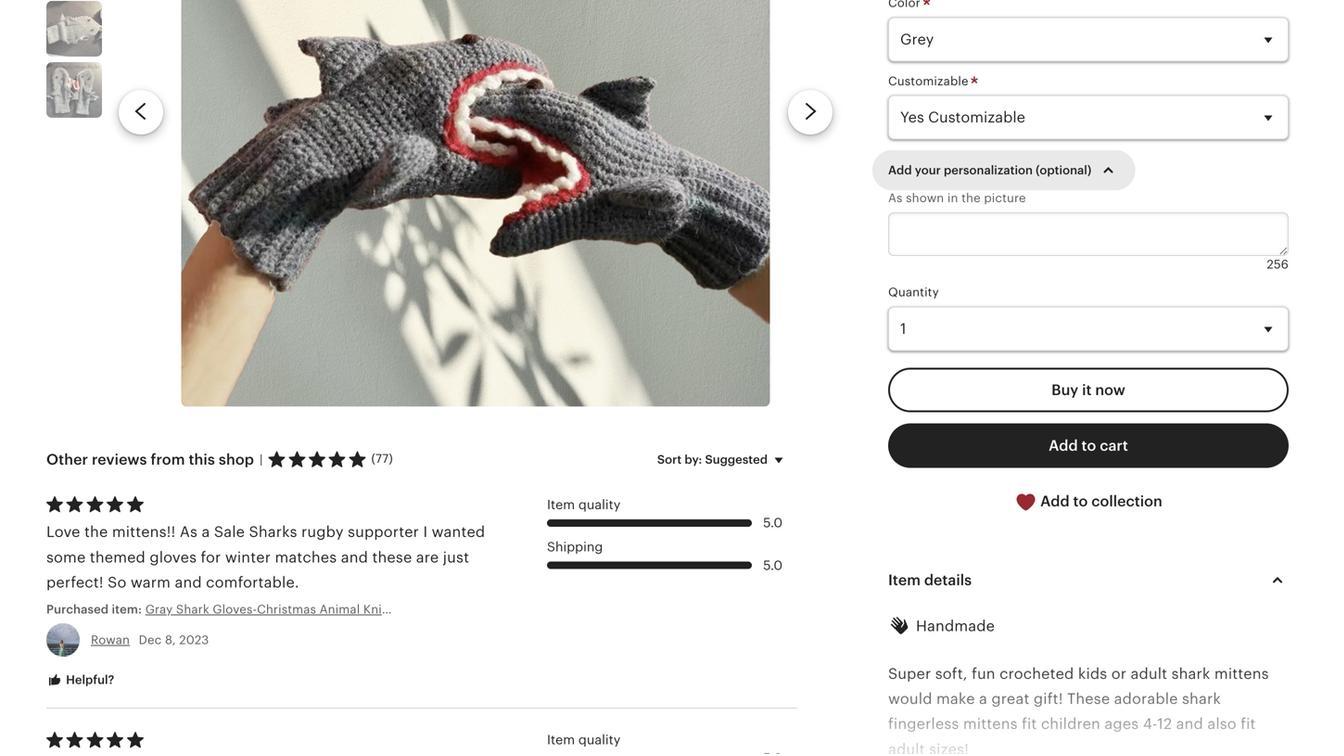 Task type: describe. For each thing, give the bounding box(es) containing it.
rowan
[[91, 633, 130, 647]]

item inside dropdown button
[[889, 572, 921, 589]]

personalization
[[944, 163, 1033, 177]]

2 fit from the left
[[1241, 716, 1256, 733]]

purchased
[[46, 602, 109, 616]]

1 vertical spatial adult
[[889, 741, 925, 754]]

item:
[[112, 602, 142, 616]]

1 horizontal spatial the
[[962, 191, 981, 205]]

for
[[201, 549, 221, 566]]

add to collection button
[[889, 479, 1289, 525]]

4-
[[1143, 716, 1158, 733]]

sort by: suggested
[[657, 452, 768, 466]]

these
[[1068, 691, 1111, 707]]

reviews
[[92, 451, 147, 468]]

8,
[[165, 633, 176, 647]]

add your personalization (optional) button
[[875, 151, 1134, 190]]

other reviews from this shop
[[46, 451, 254, 468]]

256
[[1267, 257, 1289, 271]]

1 horizontal spatial and
[[341, 549, 368, 566]]

winter
[[225, 549, 271, 566]]

sort by: suggested button
[[644, 440, 804, 479]]

comfortable.
[[206, 574, 299, 591]]

buy
[[1052, 382, 1079, 398]]

add for add to cart
[[1049, 437, 1078, 454]]

(optional)
[[1036, 163, 1092, 177]]

adorable
[[1115, 691, 1179, 707]]

just
[[443, 549, 469, 566]]

and for would
[[1177, 716, 1204, 733]]

add to collection
[[1037, 493, 1163, 510]]

1 vertical spatial shark
[[1183, 691, 1222, 707]]

0 vertical spatial shark
[[1172, 665, 1211, 682]]

shown
[[906, 191, 945, 205]]

gray shark gloves-christmas animal knitted glovesnovelty image 2 image
[[181, 0, 770, 407]]

fun
[[972, 665, 996, 682]]

kids
[[1079, 665, 1108, 682]]

a inside super soft, fun crocheted kids or adult shark mittens would make a great gift! these adorable shark fingerless mittens fit children ages 4-12 and also fit adult sizes!
[[980, 691, 988, 707]]

helpful? button
[[32, 663, 128, 698]]

item details
[[889, 572, 972, 589]]

in
[[948, 191, 959, 205]]

sizes!
[[930, 741, 969, 754]]

item details button
[[872, 558, 1306, 603]]

|
[[260, 452, 263, 466]]

or
[[1112, 665, 1127, 682]]

as shown in the picture
[[889, 191, 1026, 205]]

supporter
[[348, 524, 419, 541]]

themed
[[90, 549, 146, 566]]

1 fit from the left
[[1022, 716, 1037, 733]]

rugby
[[302, 524, 344, 541]]

soft,
[[936, 665, 968, 682]]

are
[[416, 549, 439, 566]]

1 quality from the top
[[579, 497, 621, 512]]

cart
[[1100, 437, 1129, 454]]

great
[[992, 691, 1030, 707]]

quantity
[[889, 285, 939, 299]]

buy it now
[[1052, 382, 1126, 398]]

Add your personalization (optional) text field
[[889, 212, 1289, 256]]

super
[[889, 665, 932, 682]]

sale
[[214, 524, 245, 541]]

i
[[423, 524, 428, 541]]

0 vertical spatial item
[[547, 497, 575, 512]]

purchased item:
[[46, 602, 145, 616]]

super soft, fun crocheted kids or adult shark mittens would make a great gift! these adorable shark fingerless mittens fit children ages 4-12 and also fit adult sizes!
[[889, 665, 1270, 754]]

warm
[[131, 574, 171, 591]]

ages
[[1105, 716, 1139, 733]]



Task type: locate. For each thing, give the bounding box(es) containing it.
wanted
[[432, 524, 485, 541]]

add to cart
[[1049, 437, 1129, 454]]

0 horizontal spatial the
[[84, 524, 108, 541]]

2 quality from the top
[[579, 732, 621, 747]]

other
[[46, 451, 88, 468]]

as
[[889, 191, 903, 205], [180, 524, 198, 541]]

shark up also
[[1183, 691, 1222, 707]]

to for collection
[[1074, 493, 1088, 510]]

shark
[[1172, 665, 1211, 682], [1183, 691, 1222, 707]]

the
[[962, 191, 981, 205], [84, 524, 108, 541]]

5.0
[[764, 515, 783, 530], [764, 558, 783, 573]]

0 vertical spatial the
[[962, 191, 981, 205]]

add inside 'button'
[[1049, 437, 1078, 454]]

2 5.0 from the top
[[764, 558, 783, 573]]

0 horizontal spatial and
[[175, 574, 202, 591]]

mittens!!
[[112, 524, 176, 541]]

shop
[[219, 451, 254, 468]]

0 vertical spatial add
[[889, 163, 912, 177]]

picture
[[984, 191, 1026, 205]]

1 vertical spatial to
[[1074, 493, 1088, 510]]

children
[[1042, 716, 1101, 733]]

add inside button
[[1041, 493, 1070, 510]]

to inside 'button'
[[1082, 437, 1097, 454]]

by:
[[685, 452, 703, 466]]

1 5.0 from the top
[[764, 515, 783, 530]]

now
[[1096, 382, 1126, 398]]

shark up adorable in the right of the page
[[1172, 665, 1211, 682]]

perfect!
[[46, 574, 104, 591]]

1 vertical spatial a
[[980, 691, 988, 707]]

item quality
[[547, 497, 621, 512], [547, 732, 621, 747]]

collection
[[1092, 493, 1163, 510]]

crocheted
[[1000, 665, 1075, 682]]

gloves
[[150, 549, 197, 566]]

add down the add to cart
[[1041, 493, 1070, 510]]

1 item quality from the top
[[547, 497, 621, 512]]

1 vertical spatial and
[[175, 574, 202, 591]]

mittens up also
[[1215, 665, 1270, 682]]

helpful?
[[63, 673, 114, 687]]

0 vertical spatial as
[[889, 191, 903, 205]]

0 horizontal spatial a
[[202, 524, 210, 541]]

12
[[1158, 716, 1173, 733]]

to inside button
[[1074, 493, 1088, 510]]

2 vertical spatial item
[[547, 732, 575, 747]]

5.0 for shipping
[[764, 558, 783, 573]]

0 horizontal spatial as
[[180, 524, 198, 541]]

and left these
[[341, 549, 368, 566]]

0 vertical spatial a
[[202, 524, 210, 541]]

this
[[189, 451, 215, 468]]

customizable
[[889, 74, 972, 88]]

1 vertical spatial the
[[84, 524, 108, 541]]

add left cart
[[1049, 437, 1078, 454]]

as left shown at the top right
[[889, 191, 903, 205]]

0 vertical spatial to
[[1082, 437, 1097, 454]]

0 horizontal spatial fit
[[1022, 716, 1037, 733]]

to
[[1082, 437, 1097, 454], [1074, 493, 1088, 510]]

2 vertical spatial and
[[1177, 716, 1204, 733]]

the inside love the mittens!! as a sale sharks rugby supporter i wanted some themed gloves for winter matches and these are just perfect! so warm and comfortable.
[[84, 524, 108, 541]]

0 vertical spatial adult
[[1131, 665, 1168, 682]]

handmade
[[916, 618, 995, 635]]

add for add your personalization (optional)
[[889, 163, 912, 177]]

1 vertical spatial item quality
[[547, 732, 621, 747]]

make
[[937, 691, 975, 707]]

from
[[151, 451, 185, 468]]

love
[[46, 524, 80, 541]]

add left the your
[[889, 163, 912, 177]]

1 vertical spatial quality
[[579, 732, 621, 747]]

your
[[915, 163, 941, 177]]

the right "love"
[[84, 524, 108, 541]]

and for i
[[175, 574, 202, 591]]

a down 'fun'
[[980, 691, 988, 707]]

some
[[46, 549, 86, 566]]

add inside dropdown button
[[889, 163, 912, 177]]

rowan dec 8, 2023
[[91, 633, 209, 647]]

and inside super soft, fun crocheted kids or adult shark mittens would make a great gift! these adorable shark fingerless mittens fit children ages 4-12 and also fit adult sizes!
[[1177, 716, 1204, 733]]

fit right also
[[1241, 716, 1256, 733]]

as inside love the mittens!! as a sale sharks rugby supporter i wanted some themed gloves for winter matches and these are just perfect! so warm and comfortable.
[[180, 524, 198, 541]]

5.0 for item quality
[[764, 515, 783, 530]]

0 horizontal spatial mittens
[[964, 716, 1018, 733]]

also
[[1208, 716, 1237, 733]]

as up gloves
[[180, 524, 198, 541]]

gray shark gloves-christmas animal knitted glovesnovelty image 5 image
[[46, 62, 102, 118]]

the right the in
[[962, 191, 981, 205]]

1 vertical spatial add
[[1049, 437, 1078, 454]]

add
[[889, 163, 912, 177], [1049, 437, 1078, 454], [1041, 493, 1070, 510]]

adult up adorable in the right of the page
[[1131, 665, 1168, 682]]

sharks
[[249, 524, 297, 541]]

dec
[[139, 633, 162, 647]]

love the mittens!! as a sale sharks rugby supporter i wanted some themed gloves for winter matches and these are just perfect! so warm and comfortable.
[[46, 524, 485, 591]]

to left collection
[[1074, 493, 1088, 510]]

these
[[372, 549, 412, 566]]

1 vertical spatial item
[[889, 572, 921, 589]]

fit down great
[[1022, 716, 1037, 733]]

gray shark gloves-christmas animal knitted glovesnovelty image 4 image
[[46, 1, 102, 57]]

and right 12
[[1177, 716, 1204, 733]]

shipping
[[547, 539, 603, 554]]

1 horizontal spatial as
[[889, 191, 903, 205]]

fingerless
[[889, 716, 960, 733]]

0 vertical spatial item quality
[[547, 497, 621, 512]]

0 vertical spatial mittens
[[1215, 665, 1270, 682]]

would
[[889, 691, 933, 707]]

1 horizontal spatial a
[[980, 691, 988, 707]]

add for add to collection
[[1041, 493, 1070, 510]]

adult
[[1131, 665, 1168, 682], [889, 741, 925, 754]]

so
[[108, 574, 127, 591]]

a left sale
[[202, 524, 210, 541]]

and
[[341, 549, 368, 566], [175, 574, 202, 591], [1177, 716, 1204, 733]]

a
[[202, 524, 210, 541], [980, 691, 988, 707]]

a inside love the mittens!! as a sale sharks rugby supporter i wanted some themed gloves for winter matches and these are just perfect! so warm and comfortable.
[[202, 524, 210, 541]]

suggested
[[705, 452, 768, 466]]

item
[[547, 497, 575, 512], [889, 572, 921, 589], [547, 732, 575, 747]]

to left cart
[[1082, 437, 1097, 454]]

it
[[1083, 382, 1092, 398]]

fit
[[1022, 716, 1037, 733], [1241, 716, 1256, 733]]

(77)
[[371, 452, 393, 466]]

adult down fingerless
[[889, 741, 925, 754]]

1 vertical spatial 5.0
[[764, 558, 783, 573]]

1 horizontal spatial fit
[[1241, 716, 1256, 733]]

quality
[[579, 497, 621, 512], [579, 732, 621, 747]]

sort
[[657, 452, 682, 466]]

buy it now button
[[889, 368, 1289, 412]]

2023
[[179, 633, 209, 647]]

2 horizontal spatial and
[[1177, 716, 1204, 733]]

2 item quality from the top
[[547, 732, 621, 747]]

gift!
[[1034, 691, 1064, 707]]

0 vertical spatial and
[[341, 549, 368, 566]]

0 horizontal spatial adult
[[889, 741, 925, 754]]

matches
[[275, 549, 337, 566]]

0 vertical spatial quality
[[579, 497, 621, 512]]

mittens down great
[[964, 716, 1018, 733]]

to for cart
[[1082, 437, 1097, 454]]

1 vertical spatial as
[[180, 524, 198, 541]]

add to cart button
[[889, 423, 1289, 468]]

1 vertical spatial mittens
[[964, 716, 1018, 733]]

0 vertical spatial 5.0
[[764, 515, 783, 530]]

mittens
[[1215, 665, 1270, 682], [964, 716, 1018, 733]]

rowan link
[[91, 633, 130, 647]]

details
[[925, 572, 972, 589]]

add your personalization (optional)
[[889, 163, 1092, 177]]

1 horizontal spatial mittens
[[1215, 665, 1270, 682]]

1 horizontal spatial adult
[[1131, 665, 1168, 682]]

and down gloves
[[175, 574, 202, 591]]

2 vertical spatial add
[[1041, 493, 1070, 510]]



Task type: vqa. For each thing, say whether or not it's contained in the screenshot.
to to the top
yes



